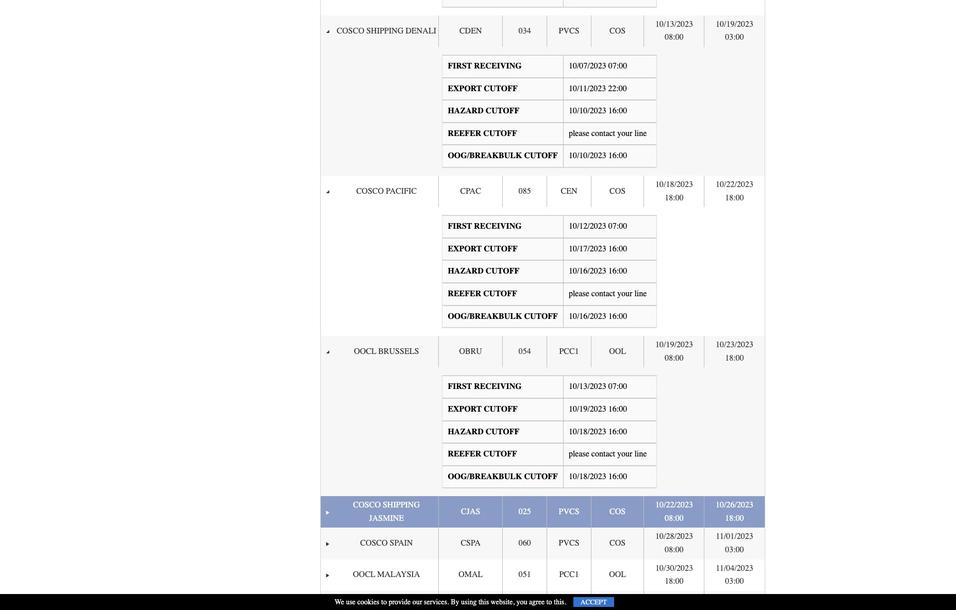 Task type: locate. For each thing, give the bounding box(es) containing it.
oog/breakbulk up obru
[[448, 312, 522, 321]]

2 vertical spatial your
[[618, 450, 633, 459]]

10/22/2023 18:00
[[716, 180, 754, 203]]

ool cell for 10/19/2023
[[591, 336, 644, 368]]

2 hazard from the top
[[448, 267, 484, 276]]

1 03:00 from the top
[[725, 33, 744, 42]]

3 pvcs from the top
[[559, 539, 580, 549]]

0 vertical spatial line
[[635, 129, 647, 138]]

10/10/2023 16:00 up the cen
[[569, 151, 627, 161]]

0 vertical spatial ool cell
[[591, 336, 644, 368]]

2 receiving from the top
[[474, 222, 522, 231]]

10/26/2023 18:00 cell
[[704, 497, 765, 529]]

10/19/2023 inside 10/19/2023 08:00 cell
[[656, 341, 693, 350]]

pvcs cell right the 060 at the right of page
[[547, 529, 591, 560]]

4 16:00 from the top
[[609, 267, 627, 276]]

hazard for 10/10/2023 16:00
[[448, 106, 484, 116]]

first receiving down cden cell
[[448, 61, 522, 71]]

cell
[[335, 592, 439, 611], [439, 592, 503, 611], [503, 592, 547, 611], [547, 592, 591, 611], [591, 592, 644, 611], [644, 592, 704, 611], [704, 592, 765, 611]]

cosco for cosco spain
[[360, 539, 388, 549]]

to left this.
[[547, 598, 552, 607]]

1 vertical spatial your
[[618, 289, 633, 299]]

0 vertical spatial please
[[569, 129, 590, 138]]

10/10/2023 16:00 for hazard cutoff
[[569, 106, 627, 116]]

2 oog/breakbulk from the top
[[448, 312, 522, 321]]

2 08:00 from the top
[[665, 354, 684, 363]]

034 cell
[[503, 15, 547, 47]]

0 vertical spatial 10/22/2023
[[716, 180, 754, 189]]

18:00 inside 10/30/2023 18:00
[[665, 577, 684, 587]]

contact for 10/18/2023
[[592, 450, 615, 459]]

first
[[448, 61, 472, 71], [448, 222, 472, 231], [448, 382, 472, 392]]

2 10/18/2023 16:00 from the top
[[569, 472, 627, 482]]

0 vertical spatial pcc1
[[559, 347, 579, 356]]

1 vertical spatial 10/13/2023
[[569, 382, 607, 392]]

2 pcc1 from the top
[[559, 571, 579, 580]]

0 horizontal spatial 10/19/2023
[[569, 405, 607, 414]]

3 your from the top
[[618, 450, 633, 459]]

oog/breakbulk cutoff up 025
[[448, 472, 558, 482]]

cos cell for 10/28/2023
[[591, 529, 644, 560]]

10/19/2023 inside 10/19/2023 03:00 cell
[[716, 20, 754, 29]]

1 vertical spatial 03:00
[[725, 546, 744, 555]]

03:00 inside 11/01/2023 03:00
[[725, 546, 744, 555]]

1 vertical spatial pvcs
[[559, 508, 580, 517]]

1 horizontal spatial 10/22/2023
[[716, 180, 754, 189]]

1 hazard cutoff from the top
[[448, 106, 520, 116]]

2 reefer cutoff from the top
[[448, 289, 517, 299]]

1 ool from the top
[[609, 347, 626, 356]]

receiving down 054 cell
[[474, 382, 522, 392]]

reefer
[[448, 129, 481, 138], [448, 289, 481, 299], [448, 450, 481, 459]]

2 03:00 from the top
[[725, 546, 744, 555]]

0 vertical spatial 03:00
[[725, 33, 744, 42]]

cosco shipping denali cell
[[335, 15, 439, 47]]

1 vertical spatial ool
[[609, 571, 626, 580]]

1 pvcs from the top
[[559, 26, 580, 35]]

pcc1 cell right 054
[[547, 336, 591, 368]]

2 vertical spatial reefer
[[448, 450, 481, 459]]

1 vertical spatial oocl
[[353, 571, 375, 580]]

this
[[479, 598, 489, 607]]

4 row from the top
[[321, 497, 765, 529]]

07:00
[[609, 61, 627, 71], [609, 222, 627, 231], [609, 382, 627, 392]]

1 vertical spatial first
[[448, 222, 472, 231]]

export
[[448, 84, 482, 93], [448, 244, 482, 254], [448, 405, 482, 414]]

3 line from the top
[[635, 450, 647, 459]]

pcc1 for 054
[[559, 347, 579, 356]]

10/22/2023 08:00
[[656, 501, 693, 524]]

oog/breakbulk cutoff
[[448, 151, 558, 161], [448, 312, 558, 321], [448, 472, 558, 482]]

1 vertical spatial shipping
[[383, 501, 420, 510]]

ool up 10/13/2023 07:00
[[609, 347, 626, 356]]

08:00 for 10/22/2023 08:00
[[665, 514, 684, 524]]

10/22/2023 18:00 cell
[[704, 176, 765, 207]]

2 vertical spatial oog/breakbulk
[[448, 472, 522, 482]]

10/13/2023 inside "cell"
[[656, 20, 693, 29]]

1 vertical spatial 10/16/2023
[[569, 312, 607, 321]]

first for 10/12/2023 07:00
[[448, 222, 472, 231]]

1 vertical spatial receiving
[[474, 222, 522, 231]]

3 hazard cutoff from the top
[[448, 427, 520, 437]]

1 08:00 from the top
[[665, 33, 684, 42]]

10/10/2023 up the cen
[[569, 151, 607, 161]]

first down obru cell
[[448, 382, 472, 392]]

reefer for 10/18/2023 16:00
[[448, 450, 481, 459]]

please down 10/17/2023 at the top right
[[569, 289, 590, 299]]

10/19/2023 08:00 cell
[[644, 336, 704, 368]]

10/22/2023
[[716, 180, 754, 189], [656, 501, 693, 510]]

hazard cutoff
[[448, 106, 520, 116], [448, 267, 520, 276], [448, 427, 520, 437]]

oog/breakbulk up cjas
[[448, 472, 522, 482]]

3 contact from the top
[[592, 450, 615, 459]]

2 vertical spatial 07:00
[[609, 382, 627, 392]]

export cutoff for 10/11/2023 22:00
[[448, 84, 518, 93]]

your for 10/16/2023 16:00
[[618, 289, 633, 299]]

1 10/10/2023 16:00 from the top
[[569, 106, 627, 116]]

pvcs cell up '10/07/2023'
[[547, 15, 591, 47]]

0 horizontal spatial to
[[381, 598, 387, 607]]

2 vertical spatial pvcs
[[559, 539, 580, 549]]

10/12/2023 07:00
[[569, 222, 627, 231]]

oog/breakbulk up cpac
[[448, 151, 522, 161]]

2 vertical spatial receiving
[[474, 382, 522, 392]]

1 10/10/2023 from the top
[[569, 106, 607, 116]]

4 08:00 from the top
[[665, 546, 684, 555]]

1 vertical spatial 10/18/2023 16:00
[[569, 472, 627, 482]]

cosco inside the "cosco shipping jasmine"
[[353, 501, 381, 510]]

line
[[635, 129, 647, 138], [635, 289, 647, 299], [635, 450, 647, 459]]

10/18/2023
[[656, 180, 693, 189], [569, 427, 607, 437], [569, 472, 607, 482]]

2 row from the top
[[321, 176, 765, 207]]

08:00 inside 10/28/2023 08:00
[[665, 546, 684, 555]]

1 10/16/2023 from the top
[[569, 267, 607, 276]]

11/04/2023
[[716, 564, 754, 574]]

0 vertical spatial export
[[448, 84, 482, 93]]

1 reefer cutoff from the top
[[448, 129, 517, 138]]

omal
[[459, 571, 483, 580]]

18:00 inside 10/23/2023 18:00
[[725, 354, 744, 363]]

3 receiving from the top
[[474, 382, 522, 392]]

0 vertical spatial pcc1 cell
[[547, 336, 591, 368]]

first receiving down cpac cell at top
[[448, 222, 522, 231]]

10/19/2023 for 08:00
[[656, 341, 693, 350]]

oog/breakbulk for 10/10/2023 16:00
[[448, 151, 522, 161]]

this.
[[554, 598, 566, 607]]

contact for 10/10/2023
[[592, 129, 615, 138]]

oocl malaysia cell
[[335, 560, 439, 592]]

please down 10/19/2023 16:00
[[569, 450, 590, 459]]

hazard cutoff for 10/16/2023 16:00
[[448, 267, 520, 276]]

your
[[618, 129, 633, 138], [618, 289, 633, 299], [618, 450, 633, 459]]

0 vertical spatial oog/breakbulk
[[448, 151, 522, 161]]

0 vertical spatial 10/16/2023 16:00
[[569, 267, 627, 276]]

10/23/2023 18:00
[[716, 341, 754, 363]]

you
[[517, 598, 527, 607]]

10/18/2023 16:00
[[569, 427, 627, 437], [569, 472, 627, 482]]

1 vertical spatial 10/19/2023
[[656, 341, 693, 350]]

1 receiving from the top
[[474, 61, 522, 71]]

4 cos cell from the top
[[591, 529, 644, 560]]

051
[[519, 571, 531, 580]]

18:00 for 10/23/2023 18:00
[[725, 354, 744, 363]]

cen cell
[[547, 176, 591, 207]]

0 vertical spatial 10/19/2023
[[716, 20, 754, 29]]

hazard
[[448, 106, 484, 116], [448, 267, 484, 276], [448, 427, 484, 437]]

1 please from the top
[[569, 129, 590, 138]]

please contact your line
[[569, 129, 647, 138], [569, 289, 647, 299], [569, 450, 647, 459]]

0 vertical spatial export cutoff
[[448, 84, 518, 93]]

please down 10/11/2023
[[569, 129, 590, 138]]

0 vertical spatial 10/13/2023
[[656, 20, 693, 29]]

2 cos from the top
[[610, 187, 626, 196]]

07:00 up 22:00
[[609, 61, 627, 71]]

cosco for cosco shipping denali
[[337, 26, 364, 35]]

10/12/2023
[[569, 222, 607, 231]]

0 vertical spatial 10/16/2023
[[569, 267, 607, 276]]

2 vertical spatial hazard cutoff
[[448, 427, 520, 437]]

1 vertical spatial pcc1 cell
[[547, 560, 591, 592]]

row containing 10/30/2023 18:00
[[321, 560, 765, 592]]

1 vertical spatial reefer cutoff
[[448, 289, 517, 299]]

cosco inside cell
[[337, 26, 364, 35]]

18:00 for 10/30/2023 18:00
[[665, 577, 684, 587]]

3 export from the top
[[448, 405, 482, 414]]

reefer cutoff
[[448, 129, 517, 138], [448, 289, 517, 299], [448, 450, 517, 459]]

reefer cutoff for 10/16/2023 16:00
[[448, 289, 517, 299]]

1 vertical spatial 10/10/2023 16:00
[[569, 151, 627, 161]]

1 vertical spatial pcc1
[[559, 571, 579, 580]]

08:00 inside "10/13/2023 08:00"
[[665, 33, 684, 42]]

pvcs right 025
[[559, 508, 580, 517]]

cpac cell
[[439, 176, 503, 207]]

to
[[381, 598, 387, 607], [547, 598, 552, 607]]

0 vertical spatial 10/10/2023 16:00
[[569, 106, 627, 116]]

row
[[321, 15, 765, 47], [321, 176, 765, 207], [321, 336, 765, 368], [321, 497, 765, 529], [321, 529, 765, 560], [321, 560, 765, 592], [321, 592, 765, 611]]

2 please from the top
[[569, 289, 590, 299]]

08:00
[[665, 33, 684, 42], [665, 354, 684, 363], [665, 514, 684, 524], [665, 546, 684, 555]]

2 horizontal spatial 10/19/2023
[[716, 20, 754, 29]]

6 cell from the left
[[644, 592, 704, 611]]

pvcs up '10/07/2023'
[[559, 26, 580, 35]]

0 vertical spatial your
[[618, 129, 633, 138]]

pcc1 cell for 054
[[547, 336, 591, 368]]

oocl up 'cookies'
[[353, 571, 375, 580]]

0 vertical spatial oocl
[[354, 347, 376, 356]]

08:00 inside "10/22/2023 08:00"
[[665, 514, 684, 524]]

oocl brussels cell
[[335, 336, 439, 368]]

please contact your line for 10/10/2023
[[569, 129, 647, 138]]

5 row from the top
[[321, 529, 765, 560]]

cen
[[561, 187, 578, 196]]

10/10/2023 16:00 down 10/11/2023 22:00
[[569, 106, 627, 116]]

pvcs cell for 025
[[547, 497, 591, 529]]

0 vertical spatial reefer cutoff
[[448, 129, 517, 138]]

export cutoff
[[448, 84, 518, 93], [448, 244, 518, 254], [448, 405, 518, 414]]

line for 10/16/2023 16:00
[[635, 289, 647, 299]]

3 reefer cutoff from the top
[[448, 450, 517, 459]]

please for 10/16/2023
[[569, 289, 590, 299]]

oog/breakbulk
[[448, 151, 522, 161], [448, 312, 522, 321], [448, 472, 522, 482]]

10/07/2023 07:00
[[569, 61, 627, 71]]

2 vertical spatial first receiving
[[448, 382, 522, 392]]

0 vertical spatial 07:00
[[609, 61, 627, 71]]

2 please contact your line from the top
[[569, 289, 647, 299]]

3 16:00 from the top
[[609, 244, 627, 254]]

shipping inside the "cosco shipping jasmine"
[[383, 501, 420, 510]]

2 vertical spatial 03:00
[[725, 577, 744, 587]]

3 cell from the left
[[503, 592, 547, 611]]

1 07:00 from the top
[[609, 61, 627, 71]]

10/16/2023
[[569, 267, 607, 276], [569, 312, 607, 321]]

10/18/2023 for hazard cutoff
[[569, 427, 607, 437]]

10/19/2023 03:00 cell
[[704, 15, 765, 47]]

1 vertical spatial reefer
[[448, 289, 481, 299]]

10/13/2023 07:00
[[569, 382, 627, 392]]

060 cell
[[503, 529, 547, 560]]

1 to from the left
[[381, 598, 387, 607]]

1 vertical spatial ool cell
[[591, 560, 644, 592]]

0 vertical spatial first
[[448, 61, 472, 71]]

1 hazard from the top
[[448, 106, 484, 116]]

10/11/2023 22:00
[[569, 84, 627, 93]]

contact down 10/11/2023 22:00
[[592, 129, 615, 138]]

use
[[346, 598, 356, 607]]

1 line from the top
[[635, 129, 647, 138]]

2 vertical spatial reefer cutoff
[[448, 450, 517, 459]]

please contact your line down 22:00
[[569, 129, 647, 138]]

cspa
[[461, 539, 481, 549]]

ool cell up accept
[[591, 560, 644, 592]]

0 vertical spatial reefer
[[448, 129, 481, 138]]

18:00 inside 10/26/2023 18:00
[[725, 514, 744, 524]]

1 cos from the top
[[610, 26, 626, 35]]

3 08:00 from the top
[[665, 514, 684, 524]]

1 vertical spatial 10/18/2023
[[569, 427, 607, 437]]

2 hazard cutoff from the top
[[448, 267, 520, 276]]

cutoff
[[484, 84, 518, 93], [486, 106, 520, 116], [484, 129, 517, 138], [524, 151, 558, 161], [484, 244, 518, 254], [486, 267, 520, 276], [484, 289, 517, 299], [524, 312, 558, 321], [484, 405, 518, 414], [486, 427, 520, 437], [484, 450, 517, 459], [524, 472, 558, 482]]

pvcs cell right 025
[[547, 497, 591, 529]]

2 cos cell from the top
[[591, 176, 644, 207]]

cosco inside cell
[[356, 187, 384, 196]]

4 cell from the left
[[547, 592, 591, 611]]

to left provide
[[381, 598, 387, 607]]

2 vertical spatial hazard
[[448, 427, 484, 437]]

10/17/2023 16:00
[[569, 244, 627, 254]]

pcc1 right 054
[[559, 347, 579, 356]]

oog/breakbulk cutoff for 10/10/2023 16:00
[[448, 151, 558, 161]]

0 vertical spatial first receiving
[[448, 61, 522, 71]]

receiving for 10/13/2023 07:00
[[474, 382, 522, 392]]

1 first from the top
[[448, 61, 472, 71]]

10/19/2023
[[716, 20, 754, 29], [656, 341, 693, 350], [569, 405, 607, 414]]

0 vertical spatial hazard
[[448, 106, 484, 116]]

1 vertical spatial please contact your line
[[569, 289, 647, 299]]

pvcs cell
[[547, 15, 591, 47], [547, 497, 591, 529], [547, 529, 591, 560]]

0 horizontal spatial 10/22/2023
[[656, 501, 693, 510]]

1 vertical spatial first receiving
[[448, 222, 522, 231]]

0 vertical spatial please contact your line
[[569, 129, 647, 138]]

1 first receiving from the top
[[448, 61, 522, 71]]

pcc1 up this.
[[559, 571, 579, 580]]

1 your from the top
[[618, 129, 633, 138]]

hazard for 10/16/2023 16:00
[[448, 267, 484, 276]]

3 hazard from the top
[[448, 427, 484, 437]]

hazard cutoff for 10/10/2023 16:00
[[448, 106, 520, 116]]

2 ool from the top
[[609, 571, 626, 580]]

0 vertical spatial 10/18/2023
[[656, 180, 693, 189]]

please contact your line down 10/19/2023 16:00
[[569, 450, 647, 459]]

1 vertical spatial export cutoff
[[448, 244, 518, 254]]

agree
[[529, 598, 545, 607]]

obru
[[459, 347, 482, 356]]

18:00 for 10/18/2023 18:00
[[665, 193, 684, 203]]

please contact your line down 10/17/2023 16:00
[[569, 289, 647, 299]]

0 vertical spatial ool
[[609, 347, 626, 356]]

pcc1
[[559, 347, 579, 356], [559, 571, 579, 580]]

2 07:00 from the top
[[609, 222, 627, 231]]

please
[[569, 129, 590, 138], [569, 289, 590, 299], [569, 450, 590, 459]]

2 vertical spatial 10/18/2023
[[569, 472, 607, 482]]

1 reefer from the top
[[448, 129, 481, 138]]

1 10/18/2023 16:00 from the top
[[569, 427, 627, 437]]

1 vertical spatial hazard
[[448, 267, 484, 276]]

1 row from the top
[[321, 15, 765, 47]]

2 vertical spatial oog/breakbulk cutoff
[[448, 472, 558, 482]]

3 03:00 from the top
[[725, 577, 744, 587]]

1 cos cell from the top
[[591, 15, 644, 47]]

2 vertical spatial please
[[569, 450, 590, 459]]

shipping up jasmine
[[383, 501, 420, 510]]

2 to from the left
[[547, 598, 552, 607]]

5 cell from the left
[[591, 592, 644, 611]]

3 reefer from the top
[[448, 450, 481, 459]]

1 horizontal spatial to
[[547, 598, 552, 607]]

oocl inside cell
[[354, 347, 376, 356]]

10/16/2023 for hazard cutoff
[[569, 267, 607, 276]]

0 vertical spatial 10/18/2023 16:00
[[569, 427, 627, 437]]

cjas
[[461, 508, 480, 517]]

1 pcc1 cell from the top
[[547, 336, 591, 368]]

oocl for oocl brussels
[[354, 347, 376, 356]]

denali
[[406, 26, 436, 35]]

08:00 for 10/28/2023 08:00
[[665, 546, 684, 555]]

2 vertical spatial first
[[448, 382, 472, 392]]

1 vertical spatial 10/22/2023
[[656, 501, 693, 510]]

shipping inside cell
[[367, 26, 404, 35]]

3 first from the top
[[448, 382, 472, 392]]

10/23/2023
[[716, 341, 754, 350]]

0 vertical spatial 10/10/2023
[[569, 106, 607, 116]]

11/01/2023 03:00
[[716, 533, 754, 555]]

accept button
[[574, 598, 614, 608]]

website,
[[491, 598, 515, 607]]

0 vertical spatial receiving
[[474, 61, 522, 71]]

18:00 inside the 10/18/2023 18:00
[[665, 193, 684, 203]]

shipping left "denali"
[[367, 26, 404, 35]]

pacific
[[386, 187, 417, 196]]

03:00 inside the 11/04/2023 03:00
[[725, 577, 744, 587]]

1 vertical spatial contact
[[592, 289, 615, 299]]

08:00 inside 10/19/2023 08:00
[[665, 354, 684, 363]]

ool cell up 10/13/2023 07:00
[[591, 336, 644, 368]]

ool cell
[[591, 336, 644, 368], [591, 560, 644, 592]]

2 vertical spatial contact
[[592, 450, 615, 459]]

2 your from the top
[[618, 289, 633, 299]]

ool
[[609, 347, 626, 356], [609, 571, 626, 580]]

oog/breakbulk for 10/18/2023 16:00
[[448, 472, 522, 482]]

1 oog/breakbulk from the top
[[448, 151, 522, 161]]

16:00
[[609, 106, 627, 116], [609, 151, 627, 161], [609, 244, 627, 254], [609, 267, 627, 276], [609, 312, 627, 321], [609, 405, 627, 414], [609, 427, 627, 437], [609, 472, 627, 482]]

1 horizontal spatial 10/13/2023
[[656, 20, 693, 29]]

0 vertical spatial hazard cutoff
[[448, 106, 520, 116]]

1 10/16/2023 16:00 from the top
[[569, 267, 627, 276]]

3 cos cell from the top
[[591, 497, 644, 529]]

1 please contact your line from the top
[[569, 129, 647, 138]]

11/04/2023 03:00 cell
[[704, 560, 765, 592]]

18:00 inside 10/22/2023 18:00
[[725, 193, 744, 203]]

oocl inside cell
[[353, 571, 375, 580]]

1 vertical spatial hazard cutoff
[[448, 267, 520, 276]]

10/10/2023 for hazard cutoff
[[569, 106, 607, 116]]

receiving
[[474, 61, 522, 71], [474, 222, 522, 231], [474, 382, 522, 392]]

2 10/16/2023 16:00 from the top
[[569, 312, 627, 321]]

08:00 for 10/19/2023 08:00
[[665, 354, 684, 363]]

1 vertical spatial oog/breakbulk
[[448, 312, 522, 321]]

3 first receiving from the top
[[448, 382, 522, 392]]

1 vertical spatial export
[[448, 244, 482, 254]]

3 please contact your line from the top
[[569, 450, 647, 459]]

0 vertical spatial contact
[[592, 129, 615, 138]]

1 oog/breakbulk cutoff from the top
[[448, 151, 558, 161]]

1 ool cell from the top
[[591, 336, 644, 368]]

6 row from the top
[[321, 560, 765, 592]]

pvcs right the 060 at the right of page
[[559, 539, 580, 549]]

contact
[[592, 129, 615, 138], [592, 289, 615, 299], [592, 450, 615, 459]]

cos
[[610, 26, 626, 35], [610, 187, 626, 196], [610, 508, 626, 517], [610, 539, 626, 549]]

contact down 10/19/2023 16:00
[[592, 450, 615, 459]]

1 pvcs cell from the top
[[547, 15, 591, 47]]

2 contact from the top
[[592, 289, 615, 299]]

2 pcc1 cell from the top
[[547, 560, 591, 592]]

10/22/2023 for 08:00
[[656, 501, 693, 510]]

1 vertical spatial oog/breakbulk cutoff
[[448, 312, 558, 321]]

7 16:00 from the top
[[609, 427, 627, 437]]

first receiving down obru cell
[[448, 382, 522, 392]]

cosco for cosco shipping jasmine
[[353, 501, 381, 510]]

10/22/2023 08:00 cell
[[644, 497, 704, 529]]

oocl malaysia
[[353, 571, 420, 580]]

11/01/2023 03:00 cell
[[704, 529, 765, 560]]

oocl left brussels
[[354, 347, 376, 356]]

2 10/10/2023 from the top
[[569, 151, 607, 161]]

1 pcc1 from the top
[[559, 347, 579, 356]]

accept
[[581, 599, 607, 607]]

07:00 up 10/17/2023 16:00
[[609, 222, 627, 231]]

contact for 10/16/2023
[[592, 289, 615, 299]]

2 oog/breakbulk cutoff from the top
[[448, 312, 558, 321]]

0 vertical spatial pvcs
[[559, 26, 580, 35]]

11/01/2023
[[716, 533, 754, 542]]

oog/breakbulk cutoff up 054
[[448, 312, 558, 321]]

pvcs for 060
[[559, 539, 580, 549]]

0 vertical spatial oog/breakbulk cutoff
[[448, 151, 558, 161]]

receiving down 034 cell
[[474, 61, 522, 71]]

03:00 inside 10/19/2023 03:00
[[725, 33, 744, 42]]

we
[[335, 598, 344, 607]]

10/10/2023 16:00
[[569, 106, 627, 116], [569, 151, 627, 161]]

10/10/2023
[[569, 106, 607, 116], [569, 151, 607, 161]]

first down cpac cell at top
[[448, 222, 472, 231]]

07:00 up 10/19/2023 16:00
[[609, 382, 627, 392]]

10/18/2023 16:00 for oog/breakbulk cutoff
[[569, 472, 627, 482]]

3 07:00 from the top
[[609, 382, 627, 392]]

2 pvcs from the top
[[559, 508, 580, 517]]

shipping for jasmine
[[383, 501, 420, 510]]

1 vertical spatial 10/10/2023
[[569, 151, 607, 161]]

first receiving
[[448, 61, 522, 71], [448, 222, 522, 231], [448, 382, 522, 392]]

using
[[461, 598, 477, 607]]

spain
[[390, 539, 413, 549]]

1 vertical spatial 07:00
[[609, 222, 627, 231]]

1 vertical spatial 10/16/2023 16:00
[[569, 312, 627, 321]]

08:00 for 10/13/2023 08:00
[[665, 33, 684, 42]]

10/19/2023 03:00
[[716, 20, 754, 42]]

ool up accept button
[[609, 571, 626, 580]]

oocl
[[354, 347, 376, 356], [353, 571, 375, 580]]

10/16/2023 16:00
[[569, 267, 627, 276], [569, 312, 627, 321]]

3 oog/breakbulk cutoff from the top
[[448, 472, 558, 482]]

1 vertical spatial please
[[569, 289, 590, 299]]

0 vertical spatial shipping
[[367, 26, 404, 35]]

2 vertical spatial 10/19/2023
[[569, 405, 607, 414]]

10/18/2023 18:00
[[656, 180, 693, 203]]

1 vertical spatial line
[[635, 289, 647, 299]]

10/10/2023 for oog/breakbulk cutoff
[[569, 151, 607, 161]]

3 export cutoff from the top
[[448, 405, 518, 414]]

1 horizontal spatial 10/19/2023
[[656, 341, 693, 350]]

2 vertical spatial export cutoff
[[448, 405, 518, 414]]

2 pvcs cell from the top
[[547, 497, 591, 529]]

1 export from the top
[[448, 84, 482, 93]]

shipping
[[367, 26, 404, 35], [383, 501, 420, 510]]

cos cell
[[591, 15, 644, 47], [591, 176, 644, 207], [591, 497, 644, 529], [591, 529, 644, 560]]

pvcs
[[559, 26, 580, 35], [559, 508, 580, 517], [559, 539, 580, 549]]

2 reefer from the top
[[448, 289, 481, 299]]

oog/breakbulk cutoff up 085
[[448, 151, 558, 161]]

receiving down '085' cell
[[474, 222, 522, 231]]

0 horizontal spatial 10/13/2023
[[569, 382, 607, 392]]

10/13/2023
[[656, 20, 693, 29], [569, 382, 607, 392]]

2 vertical spatial export
[[448, 405, 482, 414]]

pcc1 cell
[[547, 336, 591, 368], [547, 560, 591, 592]]

first down cden cell
[[448, 61, 472, 71]]

22:00
[[608, 84, 627, 93]]

pcc1 cell up this.
[[547, 560, 591, 592]]

03:00
[[725, 33, 744, 42], [725, 546, 744, 555], [725, 577, 744, 587]]

3 cos from the top
[[610, 508, 626, 517]]

2 vertical spatial please contact your line
[[569, 450, 647, 459]]

first for 10/07/2023 07:00
[[448, 61, 472, 71]]

03:00 for 11/01/2023 03:00
[[725, 546, 744, 555]]

2 vertical spatial line
[[635, 450, 647, 459]]

first for 10/13/2023 07:00
[[448, 382, 472, 392]]

cosco inside cell
[[360, 539, 388, 549]]

1 export cutoff from the top
[[448, 84, 518, 93]]

contact down 10/17/2023 16:00
[[592, 289, 615, 299]]

10/26/2023
[[716, 501, 754, 510]]

10/10/2023 down 10/11/2023
[[569, 106, 607, 116]]

2 ool cell from the top
[[591, 560, 644, 592]]

3 please from the top
[[569, 450, 590, 459]]

3 pvcs cell from the top
[[547, 529, 591, 560]]



Task type: describe. For each thing, give the bounding box(es) containing it.
cosco pacific cell
[[335, 176, 439, 207]]

cosco shipping jasmine cell
[[335, 497, 439, 529]]

reefer for 10/10/2023 16:00
[[448, 129, 481, 138]]

cos cell for 10/13/2023
[[591, 15, 644, 47]]

shipping for denali
[[367, 26, 404, 35]]

1 cell from the left
[[335, 592, 439, 611]]

please contact your line for 10/16/2023
[[569, 289, 647, 299]]

10/18/2023 for oog/breakbulk cutoff
[[569, 472, 607, 482]]

085
[[519, 187, 531, 196]]

10/17/2023
[[569, 244, 607, 254]]

5 16:00 from the top
[[609, 312, 627, 321]]

export cutoff for 10/19/2023 16:00
[[448, 405, 518, 414]]

07:00 for 10/13/2023 07:00
[[609, 382, 627, 392]]

oocl brussels
[[354, 347, 419, 356]]

cos cell for 10/22/2023
[[591, 497, 644, 529]]

07:00 for 10/12/2023 07:00
[[609, 222, 627, 231]]

oog/breakbulk for 10/16/2023 16:00
[[448, 312, 522, 321]]

cosco for cosco pacific
[[356, 187, 384, 196]]

cjas cell
[[439, 497, 503, 529]]

cden cell
[[439, 15, 503, 47]]

our
[[413, 598, 422, 607]]

10/13/2023 08:00
[[656, 20, 693, 42]]

row containing 10/18/2023 18:00
[[321, 176, 765, 207]]

2 cell from the left
[[439, 592, 503, 611]]

034
[[519, 26, 531, 35]]

first receiving for 10/12/2023 07:00
[[448, 222, 522, 231]]

10/13/2023 for 08:00
[[656, 20, 693, 29]]

cos cell for 10/18/2023
[[591, 176, 644, 207]]

omal cell
[[439, 560, 503, 592]]

first receiving for 10/13/2023 07:00
[[448, 382, 522, 392]]

10/26/2023 18:00
[[716, 501, 754, 524]]

10/16/2023 16:00 for oog/breakbulk cutoff
[[569, 312, 627, 321]]

10/16/2023 for oog/breakbulk cutoff
[[569, 312, 607, 321]]

pvcs cell for 034
[[547, 15, 591, 47]]

cosco shipping denali
[[337, 26, 436, 35]]

pvcs cell for 060
[[547, 529, 591, 560]]

receiving for 10/07/2023 07:00
[[474, 61, 522, 71]]

18:00 for 10/22/2023 18:00
[[725, 193, 744, 203]]

reefer for 10/16/2023 16:00
[[448, 289, 481, 299]]

please for 10/18/2023
[[569, 450, 590, 459]]

cos for 10/13/2023
[[610, 26, 626, 35]]

07:00 for 10/07/2023 07:00
[[609, 61, 627, 71]]

7 row from the top
[[321, 592, 765, 611]]

1 16:00 from the top
[[609, 106, 627, 116]]

025 cell
[[503, 497, 547, 529]]

10/30/2023 18:00 cell
[[644, 560, 704, 592]]

line for 10/18/2023 16:00
[[635, 450, 647, 459]]

hazard cutoff for 10/18/2023 16:00
[[448, 427, 520, 437]]

cosco shipping jasmine
[[353, 501, 420, 524]]

jasmine
[[369, 514, 404, 524]]

reefer cutoff for 10/18/2023 16:00
[[448, 450, 517, 459]]

10/11/2023
[[569, 84, 606, 93]]

10/28/2023 08:00
[[656, 533, 693, 555]]

cos for 10/22/2023
[[610, 508, 626, 517]]

cos for 10/18/2023
[[610, 187, 626, 196]]

7 cell from the left
[[704, 592, 765, 611]]

10/30/2023 18:00
[[656, 564, 693, 587]]

ool cell for 10/30/2023
[[591, 560, 644, 592]]

10/19/2023 16:00
[[569, 405, 627, 414]]

please for 10/10/2023
[[569, 129, 590, 138]]

ool for 10/19/2023
[[609, 347, 626, 356]]

cden
[[460, 26, 482, 35]]

we use cookies to provide our services. by using this website, you agree to this.
[[335, 598, 566, 607]]

10/07/2023
[[569, 61, 607, 71]]

export for 10/11/2023 22:00
[[448, 84, 482, 93]]

first receiving for 10/07/2023 07:00
[[448, 61, 522, 71]]

10/30/2023
[[656, 564, 693, 574]]

export cutoff for 10/17/2023 16:00
[[448, 244, 518, 254]]

025
[[519, 508, 531, 517]]

oocl for oocl malaysia
[[353, 571, 375, 580]]

11/04/2023 03:00
[[716, 564, 754, 587]]

row containing 10/28/2023 08:00
[[321, 529, 765, 560]]

row containing 10/13/2023 08:00
[[321, 15, 765, 47]]

obru cell
[[439, 336, 503, 368]]

pvcs for 025
[[559, 508, 580, 517]]

03:00 for 10/19/2023 03:00
[[725, 33, 744, 42]]

060
[[519, 539, 531, 549]]

your for 10/18/2023 16:00
[[618, 450, 633, 459]]

10/16/2023 16:00 for hazard cutoff
[[569, 267, 627, 276]]

cos for 10/28/2023
[[610, 539, 626, 549]]

reefer cutoff for 10/10/2023 16:00
[[448, 129, 517, 138]]

cosco spain cell
[[335, 529, 439, 560]]

row containing cosco shipping jasmine
[[321, 497, 765, 529]]

10/19/2023 08:00
[[656, 341, 693, 363]]

2 16:00 from the top
[[609, 151, 627, 161]]

receiving for 10/12/2023 07:00
[[474, 222, 522, 231]]

cookies
[[358, 598, 380, 607]]

ool for 10/30/2023
[[609, 571, 626, 580]]

10/18/2023 inside cell
[[656, 180, 693, 189]]

10/19/2023 for 16:00
[[569, 405, 607, 414]]

oog/breakbulk cutoff for 10/18/2023 16:00
[[448, 472, 558, 482]]

10/13/2023 08:00 cell
[[644, 15, 704, 47]]

brussels
[[378, 347, 419, 356]]

pcc1 cell for 051
[[547, 560, 591, 592]]

services.
[[424, 598, 449, 607]]

085 cell
[[503, 176, 547, 207]]

054 cell
[[503, 336, 547, 368]]

10/22/2023 for 18:00
[[716, 180, 754, 189]]

10/28/2023
[[656, 533, 693, 542]]

your for 10/10/2023 16:00
[[618, 129, 633, 138]]

10/18/2023 18:00 cell
[[644, 176, 704, 207]]

10/28/2023 08:00 cell
[[644, 529, 704, 560]]

10/18/2023 16:00 for hazard cutoff
[[569, 427, 627, 437]]

03:00 for 11/04/2023 03:00
[[725, 577, 744, 587]]

export for 10/19/2023 16:00
[[448, 405, 482, 414]]

pvcs for 034
[[559, 26, 580, 35]]

cpac
[[460, 187, 481, 196]]

cosco spain
[[360, 539, 413, 549]]

malaysia
[[377, 571, 420, 580]]

export for 10/17/2023 16:00
[[448, 244, 482, 254]]

6 16:00 from the top
[[609, 405, 627, 414]]

10/19/2023 for 03:00
[[716, 20, 754, 29]]

row containing 10/19/2023 08:00
[[321, 336, 765, 368]]

please contact your line for 10/18/2023
[[569, 450, 647, 459]]

8 16:00 from the top
[[609, 472, 627, 482]]

by
[[451, 598, 459, 607]]

10/23/2023 18:00 cell
[[704, 336, 765, 368]]

pcc1 for 051
[[559, 571, 579, 580]]

054
[[519, 347, 531, 356]]

18:00 for 10/26/2023 18:00
[[725, 514, 744, 524]]

cspa cell
[[439, 529, 503, 560]]

provide
[[389, 598, 411, 607]]

cosco pacific
[[356, 187, 417, 196]]

10/10/2023 16:00 for oog/breakbulk cutoff
[[569, 151, 627, 161]]

oog/breakbulk cutoff for 10/16/2023 16:00
[[448, 312, 558, 321]]

line for 10/10/2023 16:00
[[635, 129, 647, 138]]

10/13/2023 for 07:00
[[569, 382, 607, 392]]

051 cell
[[503, 560, 547, 592]]



Task type: vqa. For each thing, say whether or not it's contained in the screenshot.
10/18/2023 18:00
yes



